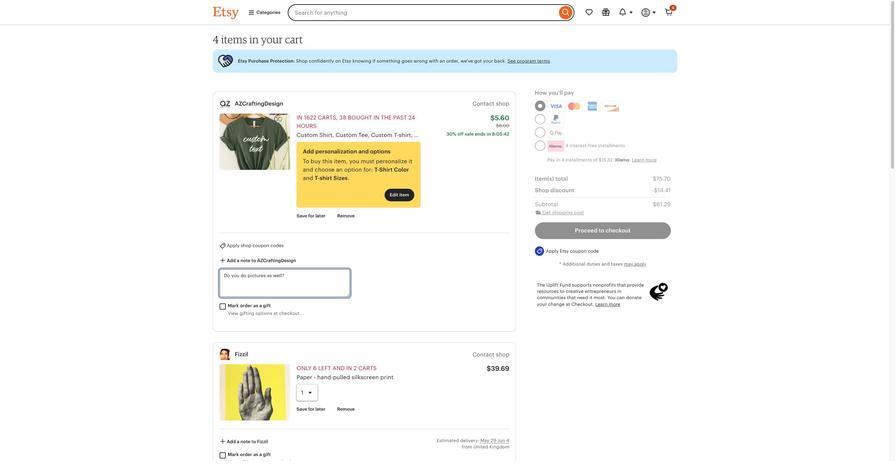 Task type: vqa. For each thing, say whether or not it's contained in the screenshot.
PAPER - HAND-PULLED SILKSCREEN PRINT image
yes



Task type: locate. For each thing, give the bounding box(es) containing it.
None search field
[[288, 4, 574, 21]]

custom shirt, custom  tee, custom t-shirt, personalized texting shirt, personalized shirt, custom unisex shirts, custom printing shirt image
[[219, 114, 290, 170]]

fizzil image
[[219, 349, 231, 360]]

uplift fund image
[[649, 282, 669, 302]]

Add a note to AZCraftingDesign (optional) text field
[[219, 269, 350, 297]]

banner
[[200, 0, 690, 25]]

paper - hand-pulled silkscreen print image
[[219, 364, 290, 421]]



Task type: describe. For each thing, give the bounding box(es) containing it.
Search for anything text field
[[288, 4, 557, 21]]

azcraftingdesign image
[[219, 98, 231, 109]]

smaller image
[[535, 210, 541, 216]]



